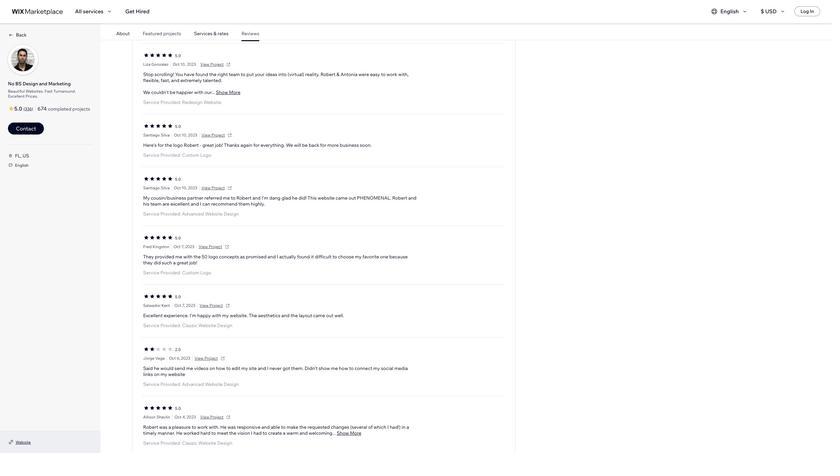 Task type: vqa. For each thing, say whether or not it's contained in the screenshot.
Beautiful
yes



Task type: locate. For each thing, give the bounding box(es) containing it.
0 horizontal spatial ...
[[212, 89, 216, 95]]

oct 7, 2023 for i'm
[[175, 303, 195, 308]]

2 vertical spatial classic
[[182, 440, 198, 446]]

1 vertical spatial santiago silva
[[143, 186, 170, 191]]

0 horizontal spatial show more
[[216, 89, 241, 95]]

1 service provided: classic website design from the top
[[143, 28, 233, 34]]

logo down -
[[200, 152, 212, 158]]

1 vertical spatial ...
[[333, 430, 337, 436]]

view project for -
[[202, 133, 225, 138]]

1 silva from the top
[[161, 133, 170, 138]]

0 vertical spatial 10,
[[181, 62, 186, 67]]

here's for the logo robert - great job!  thanks again for everything.  we will be back for more business soon.
[[143, 142, 372, 148]]

beautiful
[[8, 89, 25, 94]]

1 vertical spatial classic
[[182, 323, 198, 329]]

option group for experience.
[[143, 293, 173, 301]]

0 horizontal spatial they
[[143, 254, 154, 260]]

project for logo
[[209, 244, 222, 249]]

2023 up the experience.
[[186, 303, 195, 308]]

i
[[228, 12, 230, 18], [200, 201, 202, 207], [277, 254, 278, 260], [267, 366, 269, 372], [388, 424, 389, 430], [251, 430, 253, 436]]

website.
[[230, 313, 248, 319]]

view project up "thanks"
[[202, 133, 225, 138]]

me right such
[[176, 254, 182, 260]]

me right the 'send'
[[186, 366, 193, 372]]

santiago
[[143, 133, 160, 138], [143, 186, 160, 191]]

website
[[199, 28, 216, 34], [204, 99, 222, 105], [205, 211, 223, 217], [199, 323, 216, 329], [205, 382, 223, 388], [16, 440, 31, 445], [199, 440, 216, 446]]

2 horizontal spatial with
[[212, 313, 221, 319]]

santiago silva for for
[[143, 133, 170, 138]]

your
[[255, 71, 265, 77]]

2023 up have
[[187, 62, 196, 67]]

0 vertical spatial silva
[[161, 133, 170, 138]]

fl, us
[[15, 153, 29, 159]]

view for to
[[202, 186, 211, 191]]

vision
[[238, 430, 250, 436]]

they down lopez at the top of page
[[162, 12, 172, 18]]

2023
[[187, 62, 196, 67], [188, 133, 197, 138], [188, 186, 197, 191], [185, 244, 195, 249], [186, 303, 195, 308], [181, 356, 190, 361], [187, 415, 196, 420]]

classic down "worked"
[[182, 440, 198, 446]]

and inside stop scrolling! you have found the right team to put your ideas into (virtual) reality. robert & antonia were easy to work with, flexible, fast, and extremely talented. we couldn't be happier with our
[[171, 77, 180, 83]]

service provided: advanced website design for referred
[[143, 211, 239, 217]]

get
[[125, 8, 135, 15]]

show for ideas
[[216, 89, 228, 95]]

10, for custom
[[182, 133, 187, 138]]

2 vertical spatial 10,
[[182, 186, 187, 191]]

2023 down redesign
[[188, 133, 197, 138]]

silva for for
[[161, 133, 170, 138]]

& inside stop scrolling! you have found the right team to put your ideas into (virtual) reality. robert & antonia were easy to work with, flexible, fast, and extremely talented. we couldn't be happier with our
[[337, 71, 340, 77]]

1 horizontal spatial show
[[337, 430, 349, 436]]

can
[[203, 201, 210, 207]]

to left connect
[[350, 366, 354, 372]]

show more down right
[[216, 89, 241, 95]]

7 service from the top
[[143, 382, 160, 388]]

2 vertical spatial service provided: classic website design
[[143, 440, 233, 446]]

logo for great
[[200, 152, 212, 158]]

show left (several
[[337, 430, 349, 436]]

he
[[292, 195, 298, 201], [154, 366, 159, 372]]

2 service provided: classic website design from the top
[[143, 323, 233, 329]]

santiago for here's
[[143, 133, 160, 138]]

&
[[214, 31, 217, 37], [337, 71, 340, 77]]

view project link for -
[[202, 132, 233, 138]]

i left the can
[[200, 201, 202, 207]]

4 provided: from the top
[[161, 211, 181, 217]]

for
[[158, 142, 164, 148], [254, 142, 260, 148], [321, 142, 327, 148]]

no up beautiful
[[8, 81, 14, 87]]

came right layout
[[314, 313, 325, 319]]

oct for partner
[[174, 186, 181, 191]]

bs up beautiful
[[15, 81, 22, 87]]

674
[[37, 105, 47, 112]]

project
[[211, 62, 224, 67], [212, 133, 225, 138], [212, 186, 225, 191], [209, 244, 222, 249], [210, 303, 223, 308], [205, 356, 218, 361], [210, 415, 224, 420]]

view project link for to
[[202, 185, 233, 191]]

english inside button
[[721, 8, 740, 15]]

with right happy
[[212, 313, 221, 319]]

team right his
[[151, 201, 162, 207]]

was down shevlin in the bottom left of the page
[[159, 424, 168, 430]]

me inside the my cousin/business partner referred me to robert and i'm dang glad he did!   this website came out phenomenal. robert and his team are excellent and i can recommend them highly.
[[223, 195, 230, 201]]

10, for redesign
[[181, 62, 186, 67]]

1 horizontal spatial ...
[[333, 430, 337, 436]]

projects right completed
[[72, 106, 90, 112]]

will
[[294, 142, 301, 148]]

1 vertical spatial projects
[[72, 106, 90, 112]]

0 horizontal spatial he
[[176, 430, 183, 436]]

came inside the my cousin/business partner referred me to robert and i'm dang glad he did!   this website came out phenomenal. robert and his team are excellent and i can recommend them highly.
[[336, 195, 348, 201]]

$ usd button
[[762, 7, 787, 15]]

view project for my
[[200, 303, 223, 308]]

1 vertical spatial show more button
[[337, 430, 362, 436]]

0 horizontal spatial how
[[216, 366, 225, 372]]

option group up vega
[[143, 346, 173, 354]]

1 horizontal spatial how
[[339, 366, 348, 372]]

2 option group from the top
[[143, 123, 173, 130]]

brand
[[326, 12, 338, 18]]

3 service provided: classic website design from the top
[[143, 440, 233, 446]]

0 horizontal spatial with
[[183, 254, 193, 260]]

0 vertical spatial no
[[361, 12, 367, 18]]

advanced down videos
[[182, 382, 204, 388]]

2 classic from the top
[[182, 323, 198, 329]]

classic down look
[[182, 28, 198, 34]]

the inside so cool!   they got the look and feel that i wanted.  i'm super excited to launch my new brand thanks to no bs design and marketing!
[[182, 12, 189, 18]]

1 horizontal spatial out
[[349, 195, 356, 201]]

robert left -
[[184, 142, 199, 148]]

1 option group from the top
[[143, 52, 173, 59]]

santiago silva
[[143, 133, 170, 138], [143, 186, 170, 191]]

1 vertical spatial 7,
[[182, 303, 185, 308]]

website inside said he would send me videos on how to edit my site and i never got them. didn't show me how to connect my social media links on my website
[[168, 372, 185, 378]]

salwador
[[143, 303, 161, 308]]

2 service provided: custom logo from the top
[[143, 270, 212, 276]]

more
[[328, 142, 339, 148]]

1 vertical spatial team
[[151, 201, 162, 207]]

0 vertical spatial santiago silva
[[143, 133, 170, 138]]

1 vertical spatial logo
[[209, 254, 218, 260]]

fast,
[[161, 77, 170, 83]]

super
[[257, 12, 269, 18]]

happier
[[177, 89, 193, 95]]

0 horizontal spatial i'm
[[190, 313, 196, 319]]

about link
[[116, 31, 130, 37]]

0 vertical spatial custom
[[182, 152, 199, 158]]

2 advanced from the top
[[182, 382, 204, 388]]

found
[[196, 71, 208, 77], [297, 254, 310, 260]]

3 service from the top
[[143, 152, 160, 158]]

option group up fred kingston
[[143, 235, 173, 242]]

robert inside stop scrolling! you have found the right team to put your ideas into (virtual) reality. robert & antonia were easy to work with, flexible, fast, and extremely talented. we couldn't be happier with our
[[321, 71, 336, 77]]

0 horizontal spatial projects
[[72, 106, 90, 112]]

i'm inside so cool!   they got the look and feel that i wanted.  i'm super excited to launch my new brand thanks to no bs design and marketing!
[[249, 12, 256, 18]]

0 vertical spatial logo
[[200, 152, 212, 158]]

0 horizontal spatial &
[[214, 31, 217, 37]]

to inside the my cousin/business partner referred me to robert and i'm dang glad he did!   this website came out phenomenal. robert and his team are excellent and i can recommend them highly.
[[231, 195, 236, 201]]

with left our
[[194, 89, 204, 95]]

send
[[175, 366, 185, 372]]

0 horizontal spatial found
[[196, 71, 208, 77]]

santiago up my
[[143, 186, 160, 191]]

i left had!)
[[388, 424, 389, 430]]

more left of
[[350, 430, 362, 436]]

1 horizontal spatial no
[[361, 12, 367, 18]]

0 vertical spatial logo
[[173, 142, 183, 148]]

view project up videos
[[195, 356, 218, 361]]

1 vertical spatial advanced
[[182, 382, 204, 388]]

view project up 50
[[199, 244, 222, 249]]

classic for 4,
[[182, 440, 198, 446]]

1 service provided: custom logo from the top
[[143, 152, 212, 158]]

great
[[203, 142, 214, 148], [177, 260, 188, 266]]

6 provided: from the top
[[161, 323, 181, 329]]

view
[[201, 62, 210, 67], [202, 133, 211, 138], [202, 186, 211, 191], [199, 244, 208, 249], [200, 303, 209, 308], [195, 356, 204, 361], [200, 415, 210, 420]]

1 horizontal spatial with
[[194, 89, 204, 95]]

1 vertical spatial &
[[337, 71, 340, 77]]

said he would send me videos on how to edit my site and i never got them. didn't show me how to connect my social media links on my website
[[143, 366, 408, 378]]

0 vertical spatial ...
[[212, 89, 216, 95]]

be inside stop scrolling! you have found the right team to put your ideas into (virtual) reality. robert & antonia were easy to work with, flexible, fast, and extremely talented. we couldn't be happier with our
[[170, 89, 176, 95]]

our
[[205, 89, 212, 95]]

1 vertical spatial i'm
[[262, 195, 269, 201]]

0 vertical spatial team
[[229, 71, 240, 77]]

... right requested
[[333, 430, 337, 436]]

he right with.
[[221, 424, 227, 430]]

2 custom from the top
[[182, 270, 199, 276]]

0 vertical spatial work
[[387, 71, 398, 77]]

0 vertical spatial more
[[229, 89, 241, 95]]

with left 50
[[183, 254, 193, 260]]

1 provided: from the top
[[161, 28, 181, 34]]

view project link up right
[[201, 61, 232, 67]]

and inside no bs design and marketing beautiful websites. fast turnaround. excellent prices.
[[39, 81, 47, 87]]

3 classic from the top
[[182, 440, 198, 446]]

service provided: custom logo for the
[[143, 152, 212, 158]]

work left with,
[[387, 71, 398, 77]]

how left edit
[[216, 366, 225, 372]]

service provided: redesign website
[[143, 99, 222, 105]]

robert was a pleasure to work with. he was responsive and able to make the requested changes (several of which i had!) in a timely manner. he worked hard to meet the vision i had to create a warm and welcoming
[[143, 424, 410, 436]]

i'm
[[249, 12, 256, 18], [262, 195, 269, 201], [190, 313, 196, 319]]

services & rates link
[[194, 31, 229, 37]]

and
[[200, 12, 208, 18], [391, 12, 400, 18], [171, 77, 180, 83], [39, 81, 47, 87], [253, 195, 261, 201], [409, 195, 417, 201], [191, 201, 199, 207], [268, 254, 276, 260], [282, 313, 290, 319], [258, 366, 266, 372], [262, 424, 270, 430], [300, 430, 308, 436]]

were
[[359, 71, 369, 77]]

everything.
[[261, 142, 285, 148]]

job! left 50
[[189, 260, 198, 266]]

7 provided: from the top
[[161, 382, 181, 388]]

3 option group from the top
[[143, 176, 173, 183]]

fred kingston
[[143, 244, 169, 249]]

1 vertical spatial oct 7, 2023
[[175, 303, 195, 308]]

i right that
[[228, 12, 230, 18]]

projects inside 674 completed projects
[[72, 106, 90, 112]]

1 vertical spatial great
[[177, 260, 188, 266]]

1 vertical spatial be
[[302, 142, 308, 148]]

0 horizontal spatial website
[[168, 372, 185, 378]]

me right the show
[[331, 366, 338, 372]]

1 vertical spatial website
[[168, 372, 185, 378]]

0 horizontal spatial show
[[216, 89, 228, 95]]

1 vertical spatial out
[[327, 313, 334, 319]]

work inside stop scrolling! you have found the right team to put your ideas into (virtual) reality. robert & antonia were easy to work with, flexible, fast, and extremely talented. we couldn't be happier with our
[[387, 71, 398, 77]]

santiago up here's
[[143, 133, 160, 138]]

0 horizontal spatial we
[[143, 89, 150, 95]]

excited
[[270, 12, 286, 18]]

website for silva
[[205, 211, 223, 217]]

service provided: advanced website design down excellent
[[143, 211, 239, 217]]

10, for advanced
[[182, 186, 187, 191]]

10, down service provided: redesign website
[[182, 133, 187, 138]]

0 horizontal spatial got
[[173, 12, 181, 18]]

7 option group from the top
[[143, 405, 173, 413]]

for right again
[[254, 142, 260, 148]]

able
[[271, 424, 280, 430]]

and inside they provided me with the 50 logo concepts as promised and i actually found it difficult to choose my favorite one because they did such a great job!
[[268, 254, 276, 260]]

project for on
[[205, 356, 218, 361]]

1 vertical spatial service provided: classic website design
[[143, 323, 233, 329]]

me
[[223, 195, 230, 201], [176, 254, 182, 260], [186, 366, 193, 372], [331, 366, 338, 372]]

2 silva from the top
[[161, 186, 170, 191]]

it
[[311, 254, 314, 260]]

1 vertical spatial show more
[[337, 430, 362, 436]]

website for vega
[[205, 382, 223, 388]]

project up videos
[[205, 356, 218, 361]]

2 horizontal spatial i'm
[[262, 195, 269, 201]]

worked
[[184, 430, 200, 436]]

1 custom from the top
[[182, 152, 199, 158]]

2 santiago silva from the top
[[143, 186, 170, 191]]

i'm left happy
[[190, 313, 196, 319]]

stop
[[143, 71, 154, 77]]

1 santiago from the top
[[143, 133, 160, 138]]

i left had on the bottom
[[251, 430, 253, 436]]

service provided: custom logo for me
[[143, 270, 212, 276]]

project up happy
[[210, 303, 223, 308]]

logo down 50
[[200, 270, 212, 276]]

project up referred
[[212, 186, 225, 191]]

such
[[162, 260, 172, 266]]

prices.
[[26, 94, 38, 99]]

featured projects link
[[143, 31, 181, 37]]

2023 for logo
[[188, 133, 197, 138]]

usd
[[766, 8, 778, 15]]

7, right 'kingston'
[[182, 244, 185, 249]]

1 horizontal spatial work
[[387, 71, 398, 77]]

because
[[390, 254, 408, 260]]

design inside no bs design and marketing beautiful websites. fast turnaround. excellent prices.
[[23, 81, 38, 87]]

option group up 'salwador kent'
[[143, 293, 173, 301]]

classic down the experience.
[[182, 323, 198, 329]]

service down they
[[143, 270, 160, 276]]

work inside "robert was a pleasure to work with. he was responsive and able to make the requested changes (several of which i had!) in a timely manner. he worked hard to meet the vision i had to create a warm and welcoming"
[[197, 424, 208, 430]]

1 horizontal spatial was
[[228, 424, 236, 430]]

view project
[[201, 62, 224, 67], [202, 133, 225, 138], [202, 186, 225, 191], [199, 244, 222, 249], [200, 303, 223, 308], [195, 356, 218, 361], [200, 415, 224, 420]]

so cool!   they got the look and feel that i wanted.  i'm super excited to launch my new brand thanks to no bs design and marketing!
[[143, 12, 400, 24]]

website link
[[16, 440, 31, 446]]

with inside they provided me with the 50 logo concepts as promised and i actually found it difficult to choose my favorite one because they did such a great job!
[[183, 254, 193, 260]]

them
[[239, 201, 250, 207]]

2 was from the left
[[228, 424, 236, 430]]

contact button
[[8, 123, 44, 135]]

he left "worked"
[[176, 430, 183, 436]]

advanced for referred
[[182, 211, 204, 217]]

0 horizontal spatial bs
[[15, 81, 22, 87]]

1 vertical spatial got
[[283, 366, 290, 372]]

2 provided: from the top
[[161, 99, 181, 105]]

0 horizontal spatial he
[[154, 366, 159, 372]]

contact
[[16, 125, 36, 132]]

oct for would
[[169, 356, 176, 361]]

6,
[[177, 356, 180, 361]]

website down '6,'
[[168, 372, 185, 378]]

0 horizontal spatial excellent
[[8, 94, 25, 99]]

0 horizontal spatial show more button
[[216, 89, 241, 95]]

1 service from the top
[[143, 28, 160, 34]]

1 horizontal spatial logo
[[209, 254, 218, 260]]

robert down allison on the bottom left of page
[[143, 424, 158, 430]]

1 horizontal spatial excellent
[[143, 313, 163, 319]]

team right right
[[229, 71, 240, 77]]

no inside so cool!   they got the look and feel that i wanted.  i'm super excited to launch my new brand thanks to no bs design and marketing!
[[361, 12, 367, 18]]

we down flexible, at the top
[[143, 89, 150, 95]]

view project link for 50
[[199, 244, 230, 250]]

0 vertical spatial oct 7, 2023
[[174, 244, 195, 249]]

view for my
[[200, 303, 209, 308]]

2 service provided: advanced website design from the top
[[143, 382, 239, 388]]

projects right featured
[[163, 31, 181, 37]]

7,
[[182, 244, 185, 249], [182, 303, 185, 308]]

5.0
[[175, 53, 181, 58], [14, 105, 22, 112], [175, 124, 181, 129], [175, 177, 181, 182], [175, 236, 181, 241], [175, 295, 181, 300], [175, 406, 181, 411]]

santiago silva up my
[[143, 186, 170, 191]]

my left social
[[374, 366, 380, 372]]

service provided: classic website design for 7,
[[143, 323, 233, 329]]

0 horizontal spatial english
[[15, 163, 29, 168]]

difficult
[[315, 254, 332, 260]]

stop scrolling! you have found the right team to put your ideas into (virtual) reality. robert & antonia were easy to work with, flexible, fast, and extremely talented. we couldn't be happier with our
[[143, 71, 409, 95]]

show more button for (virtual)
[[216, 89, 241, 95]]

1 advanced from the top
[[182, 211, 204, 217]]

me right referred
[[223, 195, 230, 201]]

1 logo from the top
[[200, 152, 212, 158]]

4 option group from the top
[[143, 235, 173, 242]]

service down here's
[[143, 152, 160, 158]]

0 vertical spatial santiago
[[143, 133, 160, 138]]

english
[[721, 8, 740, 15], [15, 163, 29, 168]]

advanced for send
[[182, 382, 204, 388]]

2023 for send
[[181, 356, 190, 361]]

project up concepts
[[209, 244, 222, 249]]

he left did!
[[292, 195, 298, 201]]

view project link up "thanks"
[[202, 132, 233, 138]]

service provided: custom logo
[[143, 152, 212, 158], [143, 270, 212, 276]]

the
[[249, 313, 257, 319]]

service provided: custom logo down -
[[143, 152, 212, 158]]

0 vertical spatial bs
[[368, 12, 374, 18]]

me inside they provided me with the 50 logo concepts as promised and i actually found it difficult to choose my favorite one because they did such a great job!
[[176, 254, 182, 260]]

actually
[[280, 254, 296, 260]]

2 santiago from the top
[[143, 186, 160, 191]]

1 horizontal spatial bs
[[368, 12, 374, 18]]

2 how from the left
[[339, 366, 348, 372]]

found right have
[[196, 71, 208, 77]]

to inside they provided me with the 50 logo concepts as promised and i actually found it difficult to choose my favorite one because they did such a great job!
[[333, 254, 337, 260]]

view for videos
[[195, 356, 204, 361]]

0 vertical spatial found
[[196, 71, 208, 77]]

service down salwador
[[143, 323, 160, 329]]

logo left -
[[173, 142, 183, 148]]

he inside said he would send me videos on how to edit my site and i never got them. didn't show me how to connect my social media links on my website
[[154, 366, 159, 372]]

meet
[[217, 430, 228, 436]]

marketing!
[[143, 18, 166, 24]]

1 vertical spatial logo
[[200, 270, 212, 276]]

projects
[[163, 31, 181, 37], [72, 106, 90, 112]]

service provided: classic website design down the experience.
[[143, 323, 233, 329]]

found inside stop scrolling! you have found the right team to put your ideas into (virtual) reality. robert & antonia were easy to work with, flexible, fast, and extremely talented. we couldn't be happier with our
[[196, 71, 208, 77]]

robert right referred
[[237, 195, 252, 201]]

be left happier
[[170, 89, 176, 95]]

service provided: classic website design for 4,
[[143, 440, 233, 446]]

service provided: custom logo down such
[[143, 270, 212, 276]]

we left will
[[286, 142, 293, 148]]

lopez
[[158, 3, 169, 8]]

1 how from the left
[[216, 366, 225, 372]]

5 option group from the top
[[143, 293, 173, 301]]

oct for i'm
[[175, 303, 181, 308]]

the left 50
[[194, 254, 201, 260]]

be right will
[[302, 142, 308, 148]]

1 horizontal spatial more
[[350, 430, 362, 436]]

0 vertical spatial he
[[292, 195, 298, 201]]

1 vertical spatial they
[[143, 254, 154, 260]]

0 vertical spatial they
[[162, 12, 172, 18]]

are
[[163, 201, 170, 207]]

they inside they provided me with the 50 logo concepts as promised and i actually found it difficult to choose my favorite one because they did such a great job!
[[143, 254, 154, 260]]

view project link up videos
[[195, 356, 226, 362]]

1 horizontal spatial website
[[318, 195, 335, 201]]

(
[[23, 106, 25, 111]]

0 vertical spatial be
[[170, 89, 176, 95]]

7, for i'm
[[182, 303, 185, 308]]

website for gonzalez
[[204, 99, 222, 105]]

great right such
[[177, 260, 188, 266]]

0 horizontal spatial was
[[159, 424, 168, 430]]

he right 'said'
[[154, 366, 159, 372]]

bs inside no bs design and marketing beautiful websites. fast turnaround. excellent prices.
[[15, 81, 22, 87]]

2 vertical spatial with
[[212, 313, 221, 319]]

(several
[[351, 424, 368, 430]]

... down talented.
[[212, 89, 216, 95]]

oct 10, 2023 for custom
[[174, 133, 197, 138]]

to left them
[[231, 195, 236, 201]]

oct 7, 2023 up provided
[[174, 244, 195, 249]]

the left look
[[182, 12, 189, 18]]

on right videos
[[210, 366, 215, 372]]

1 vertical spatial we
[[286, 142, 293, 148]]

option group for provided
[[143, 235, 173, 242]]

project up "thanks"
[[212, 133, 225, 138]]

1 service provided: advanced website design from the top
[[143, 211, 239, 217]]

team
[[229, 71, 240, 77], [151, 201, 162, 207]]

0 vertical spatial with
[[194, 89, 204, 95]]

design
[[375, 12, 390, 18], [217, 28, 233, 34], [23, 81, 38, 87], [224, 211, 239, 217], [217, 323, 233, 329], [224, 382, 239, 388], [217, 440, 233, 446]]

promised
[[246, 254, 267, 260]]

out inside the my cousin/business partner referred me to robert and i'm dang glad he did!   this website came out phenomenal. robert and his team are excellent and i can recommend them highly.
[[349, 195, 356, 201]]

they inside so cool!   they got the look and feel that i wanted.  i'm super excited to launch my new brand thanks to no bs design and marketing!
[[162, 12, 172, 18]]

the inside they provided me with the 50 logo concepts as promised and i actually found it difficult to choose my favorite one because they did such a great job!
[[194, 254, 201, 260]]

show more left of
[[337, 430, 362, 436]]

1 vertical spatial bs
[[15, 81, 22, 87]]

logo for logo
[[200, 270, 212, 276]]

classic for 7,
[[182, 323, 198, 329]]

option group
[[143, 52, 173, 59], [143, 123, 173, 130], [143, 176, 173, 183], [143, 235, 173, 242], [143, 293, 173, 301], [143, 346, 173, 354], [143, 405, 173, 413]]

antonia
[[341, 71, 358, 77]]

0 vertical spatial classic
[[182, 28, 198, 34]]

2023 up partner
[[188, 186, 197, 191]]

with,
[[399, 71, 409, 77]]

0 horizontal spatial work
[[197, 424, 208, 430]]

was left 'vision'
[[228, 424, 236, 430]]

6 option group from the top
[[143, 346, 173, 354]]

my left new
[[308, 12, 314, 18]]

0 horizontal spatial came
[[314, 313, 325, 319]]

1 horizontal spatial team
[[229, 71, 240, 77]]

custom for robert
[[182, 152, 199, 158]]

santiago for my
[[143, 186, 160, 191]]

0 horizontal spatial team
[[151, 201, 162, 207]]

1 santiago silva from the top
[[143, 133, 170, 138]]

advanced down partner
[[182, 211, 204, 217]]

5 service from the top
[[143, 270, 160, 276]]

view for -
[[202, 133, 211, 138]]

ideas
[[266, 71, 278, 77]]

i left never
[[267, 366, 269, 372]]

1 horizontal spatial he
[[292, 195, 298, 201]]

1 vertical spatial show
[[337, 430, 349, 436]]

0 vertical spatial job!
[[215, 142, 223, 148]]

0 vertical spatial show more
[[216, 89, 241, 95]]

2 logo from the top
[[200, 270, 212, 276]]

redesign
[[182, 99, 203, 105]]

1 for from the left
[[158, 142, 164, 148]]

to left choose
[[333, 254, 337, 260]]

1 horizontal spatial got
[[283, 366, 290, 372]]

& left antonia
[[337, 71, 340, 77]]

8 service from the top
[[143, 440, 160, 446]]

partner
[[187, 195, 204, 201]]

0 vertical spatial website
[[318, 195, 335, 201]]

1 vertical spatial work
[[197, 424, 208, 430]]

1 horizontal spatial we
[[286, 142, 293, 148]]

social
[[381, 366, 394, 372]]



Task type: describe. For each thing, give the bounding box(es) containing it.
you
[[175, 71, 183, 77]]

50
[[202, 254, 208, 260]]

a left pleasure
[[169, 424, 171, 430]]

found inside they provided me with the 50 logo concepts as promised and i actually found it difficult to choose my favorite one because they did such a great job!
[[297, 254, 310, 260]]

and inside said he would send me videos on how to edit my site and i never got them. didn't show me how to connect my social media links on my website
[[258, 366, 266, 372]]

said
[[143, 366, 153, 372]]

to right hard on the bottom left
[[212, 430, 216, 436]]

674 completed projects
[[37, 105, 90, 112]]

with inside stop scrolling! you have found the right team to put your ideas into (virtual) reality. robert & antonia were easy to work with, flexible, fast, and extremely talented. we couldn't be happier with our
[[194, 89, 204, 95]]

oct 6, 2023
[[169, 356, 190, 361]]

3 for from the left
[[321, 142, 327, 148]]

featured projects
[[143, 31, 181, 37]]

2023 for happy
[[186, 303, 195, 308]]

view project link for videos
[[195, 356, 226, 362]]

couldn't
[[151, 89, 169, 95]]

2 for from the left
[[254, 142, 260, 148]]

oct 10, 2023 for advanced
[[174, 186, 197, 191]]

1 horizontal spatial job!
[[215, 142, 223, 148]]

the right here's
[[165, 142, 172, 148]]

view project for 50
[[199, 244, 222, 249]]

we inside stop scrolling! you have found the right team to put your ideas into (virtual) reality. robert & antonia were easy to work with, flexible, fast, and extremely talented. we couldn't be happier with our
[[143, 89, 150, 95]]

-
[[200, 142, 202, 148]]

4 service from the top
[[143, 211, 160, 217]]

2023 right 4,
[[187, 415, 196, 420]]

to left edit
[[227, 366, 231, 372]]

gonzalez
[[152, 62, 169, 67]]

option group for he
[[143, 346, 173, 354]]

the right meet
[[229, 430, 237, 436]]

welcoming
[[309, 430, 333, 436]]

view for 50
[[199, 244, 208, 249]]

to right had on the bottom
[[263, 430, 267, 436]]

show more for (virtual)
[[216, 89, 241, 95]]

bs inside so cool!   they got the look and feel that i wanted.  i'm super excited to launch my new brand thanks to no bs design and marketing!
[[368, 12, 374, 18]]

to right pleasure
[[192, 424, 196, 430]]

happy
[[198, 313, 211, 319]]

logo inside they provided me with the 50 logo concepts as promised and i actually found it difficult to choose my favorite one because they did such a great job!
[[209, 254, 218, 260]]

feel
[[209, 12, 218, 18]]

salwador kent
[[143, 303, 170, 308]]

website for shevlin
[[199, 440, 216, 446]]

team inside the my cousin/business partner referred me to robert and i'm dang glad he did!   this website came out phenomenal. robert and his team are excellent and i can recommend them highly.
[[151, 201, 162, 207]]

service provided: advanced website design for send
[[143, 382, 239, 388]]

robert inside "robert was a pleasure to work with. he was responsive and able to make the requested changes (several of which i had!) in a timely manner. he worked hard to meet the vision i had to create a warm and welcoming"
[[143, 424, 158, 430]]

fl,
[[15, 153, 21, 159]]

reviews
[[242, 31, 260, 37]]

aesthetics
[[258, 313, 281, 319]]

the inside stop scrolling! you have found the right team to put your ideas into (virtual) reality. robert & antonia were easy to work with, flexible, fast, and extremely talented. we couldn't be happier with our
[[209, 71, 217, 77]]

changes
[[331, 424, 350, 430]]

to right easy
[[381, 71, 386, 77]]

2023 for with
[[185, 244, 195, 249]]

my right links
[[161, 372, 167, 378]]

view project link up with.
[[200, 415, 232, 421]]

2023 for referred
[[188, 186, 197, 191]]

website for kent
[[199, 323, 216, 329]]

completed
[[48, 106, 71, 112]]

so
[[143, 12, 149, 18]]

requested
[[308, 424, 330, 430]]

show more button for make
[[337, 430, 362, 436]]

2 service from the top
[[143, 99, 160, 105]]

reality.
[[306, 71, 320, 77]]

5 provided: from the top
[[161, 270, 181, 276]]

silva for cousin/business
[[161, 186, 170, 191]]

got inside said he would send me videos on how to edit my site and i never got them. didn't show me how to connect my social media links on my website
[[283, 366, 290, 372]]

extremely
[[181, 77, 202, 83]]

in
[[811, 8, 815, 14]]

a right in
[[407, 424, 410, 430]]

(virtual)
[[288, 71, 305, 77]]

log in button
[[795, 6, 821, 16]]

soon.
[[360, 142, 372, 148]]

one
[[381, 254, 389, 260]]

liza
[[143, 62, 151, 67]]

excellent inside no bs design and marketing beautiful websites. fast turnaround. excellent prices.
[[8, 94, 25, 99]]

favorite
[[363, 254, 379, 260]]

oct for the
[[174, 133, 181, 138]]

1 horizontal spatial he
[[221, 424, 227, 430]]

jorge
[[143, 356, 154, 361]]

i inside the my cousin/business partner referred me to robert and i'm dang glad he did!   this website came out phenomenal. robert and his team are excellent and i can recommend them highly.
[[200, 201, 202, 207]]

i inside said he would send me videos on how to edit my site and i never got them. didn't show me how to connect my social media links on my website
[[267, 366, 269, 372]]

1 horizontal spatial be
[[302, 142, 308, 148]]

6 service from the top
[[143, 323, 160, 329]]

get hired
[[125, 8, 150, 15]]

i'm inside the my cousin/business partner referred me to robert and i'm dang glad he did!   this website came out phenomenal. robert and his team are excellent and i can recommend them highly.
[[262, 195, 269, 201]]

liza gonzalez
[[143, 62, 169, 67]]

connect
[[355, 366, 373, 372]]

well.
[[335, 313, 345, 319]]

santiago silva for cousin/business
[[143, 186, 170, 191]]

0 horizontal spatial out
[[327, 313, 334, 319]]

view project link for my
[[200, 303, 231, 309]]

put
[[247, 71, 254, 77]]

the right make
[[300, 424, 307, 430]]

show for able
[[337, 430, 349, 436]]

vega
[[155, 356, 165, 361]]

manner.
[[158, 430, 175, 436]]

cool!
[[150, 12, 161, 18]]

a left warm
[[283, 430, 286, 436]]

all services
[[75, 8, 104, 15]]

my left site
[[242, 366, 248, 372]]

had!)
[[390, 424, 401, 430]]

view project up right
[[201, 62, 224, 67]]

... for able
[[333, 430, 337, 436]]

scrolling!
[[155, 71, 174, 77]]

job! inside they provided me with the 50 logo concepts as promised and i actually found it difficult to choose my favorite one because they did such a great job!
[[189, 260, 198, 266]]

... for ideas
[[212, 89, 216, 95]]

had
[[254, 430, 262, 436]]

hard
[[201, 430, 211, 436]]

great inside they provided me with the 50 logo concepts as promised and i actually found it difficult to choose my favorite one because they did such a great job!
[[177, 260, 188, 266]]

project for website.
[[210, 303, 223, 308]]

a inside they provided me with the 50 logo concepts as promised and i actually found it difficult to choose my favorite one because they did such a great job!
[[173, 260, 176, 266]]

1 vertical spatial excellent
[[143, 313, 163, 319]]

create
[[268, 430, 282, 436]]

them.
[[291, 366, 304, 372]]

more for make
[[350, 430, 362, 436]]

1 vertical spatial english
[[15, 163, 29, 168]]

us
[[23, 153, 29, 159]]

0 vertical spatial great
[[203, 142, 214, 148]]

kingston
[[153, 244, 169, 249]]

new
[[315, 12, 324, 18]]

no inside no bs design and marketing beautiful websites. fast turnaround. excellent prices.
[[8, 81, 14, 87]]

0 vertical spatial projects
[[163, 31, 181, 37]]

oct 7, 2023 for me
[[174, 244, 195, 249]]

all
[[75, 8, 82, 15]]

log in
[[801, 8, 815, 14]]

english button
[[711, 7, 750, 15]]

jorge vega
[[143, 356, 165, 361]]

dang
[[270, 195, 281, 201]]

8 provided: from the top
[[161, 440, 181, 446]]

my cousin/business partner referred me to robert and i'm dang glad he did!   this website came out phenomenal. robert and his team are excellent and i can recommend them highly.
[[143, 195, 417, 207]]

reviews link
[[242, 31, 260, 37]]

i inside so cool!   they got the look and feel that i wanted.  i'm super excited to launch my new brand thanks to no bs design and marketing!
[[228, 12, 230, 18]]

into
[[279, 71, 287, 77]]

team inside stop scrolling! you have found the right team to put your ideas into (virtual) reality. robert & antonia were easy to work with, flexible, fast, and extremely talented. we couldn't be happier with our
[[229, 71, 240, 77]]

1 was from the left
[[159, 424, 168, 430]]

marketing
[[48, 81, 71, 87]]

view project for to
[[202, 186, 225, 191]]

7, for me
[[182, 244, 185, 249]]

make
[[287, 424, 299, 430]]

design inside so cool!   they got the look and feel that i wanted.  i'm super excited to launch my new brand thanks to no bs design and marketing!
[[375, 12, 390, 18]]

my inside they provided me with the 50 logo concepts as promised and i actually found it difficult to choose my favorite one because they did such a great job!
[[355, 254, 362, 260]]

option group for for
[[143, 123, 173, 130]]

more for (virtual)
[[229, 89, 241, 95]]

robert right phenomenal.
[[393, 195, 408, 201]]

links
[[143, 372, 153, 378]]

get hired link
[[125, 7, 150, 15]]

to left put
[[241, 71, 246, 77]]

to right able
[[281, 424, 286, 430]]

videos
[[194, 366, 209, 372]]

oct for me
[[174, 244, 181, 249]]

the left layout
[[291, 313, 298, 319]]

all services button
[[75, 7, 114, 15]]

website inside the my cousin/business partner referred me to robert and i'm dang glad he did!   this website came out phenomenal. robert and his team are excellent and i can recommend them highly.
[[318, 195, 335, 201]]

view project for videos
[[195, 356, 218, 361]]

oct 10, 2023 for redesign
[[173, 62, 196, 67]]

0 horizontal spatial on
[[154, 372, 160, 378]]

of
[[369, 424, 373, 430]]

view project up with.
[[200, 415, 224, 420]]

3 provided: from the top
[[161, 152, 181, 158]]

no bs design and marketing image
[[8, 45, 38, 74]]

mariela lopez
[[143, 3, 169, 8]]

to right thanks
[[355, 12, 359, 18]]

with.
[[209, 424, 220, 430]]

my inside so cool!   they got the look and feel that i wanted.  i'm super excited to launch my new brand thanks to no bs design and marketing!
[[308, 12, 314, 18]]

easy
[[371, 71, 380, 77]]

hired
[[136, 8, 150, 15]]

project up with.
[[210, 415, 224, 420]]

cousin/business
[[151, 195, 186, 201]]

oct 4, 2023
[[175, 415, 196, 420]]

1 vertical spatial came
[[314, 313, 325, 319]]

0 horizontal spatial logo
[[173, 142, 183, 148]]

project for robert
[[212, 186, 225, 191]]

in
[[402, 424, 406, 430]]

did
[[154, 260, 161, 266]]

highly.
[[251, 201, 265, 207]]

recommend
[[211, 201, 238, 207]]

2 vertical spatial i'm
[[190, 313, 196, 319]]

1 horizontal spatial on
[[210, 366, 215, 372]]

mariela
[[143, 3, 157, 8]]

1 classic from the top
[[182, 28, 198, 34]]

they
[[143, 260, 153, 266]]

glad
[[282, 195, 291, 201]]

project up right
[[211, 62, 224, 67]]

custom for the
[[182, 270, 199, 276]]

he inside the my cousin/business partner referred me to robert and i'm dang glad he did!   this website came out phenomenal. robert and his team are excellent and i can recommend them highly.
[[292, 195, 298, 201]]

i inside they provided me with the 50 logo concepts as promised and i actually found it difficult to choose my favorite one because they did such a great job!
[[277, 254, 278, 260]]

turnaround.
[[53, 89, 76, 94]]

got inside so cool!   they got the look and feel that i wanted.  i'm super excited to launch my new brand thanks to no bs design and marketing!
[[173, 12, 181, 18]]

to left launch
[[287, 12, 291, 18]]

launch
[[292, 12, 307, 18]]

project for great
[[212, 133, 225, 138]]

option group for cousin/business
[[143, 176, 173, 183]]

back
[[16, 32, 27, 38]]

about
[[116, 31, 130, 37]]

show more for make
[[337, 430, 362, 436]]

my left website.
[[222, 313, 229, 319]]

services & rates
[[194, 31, 229, 37]]



